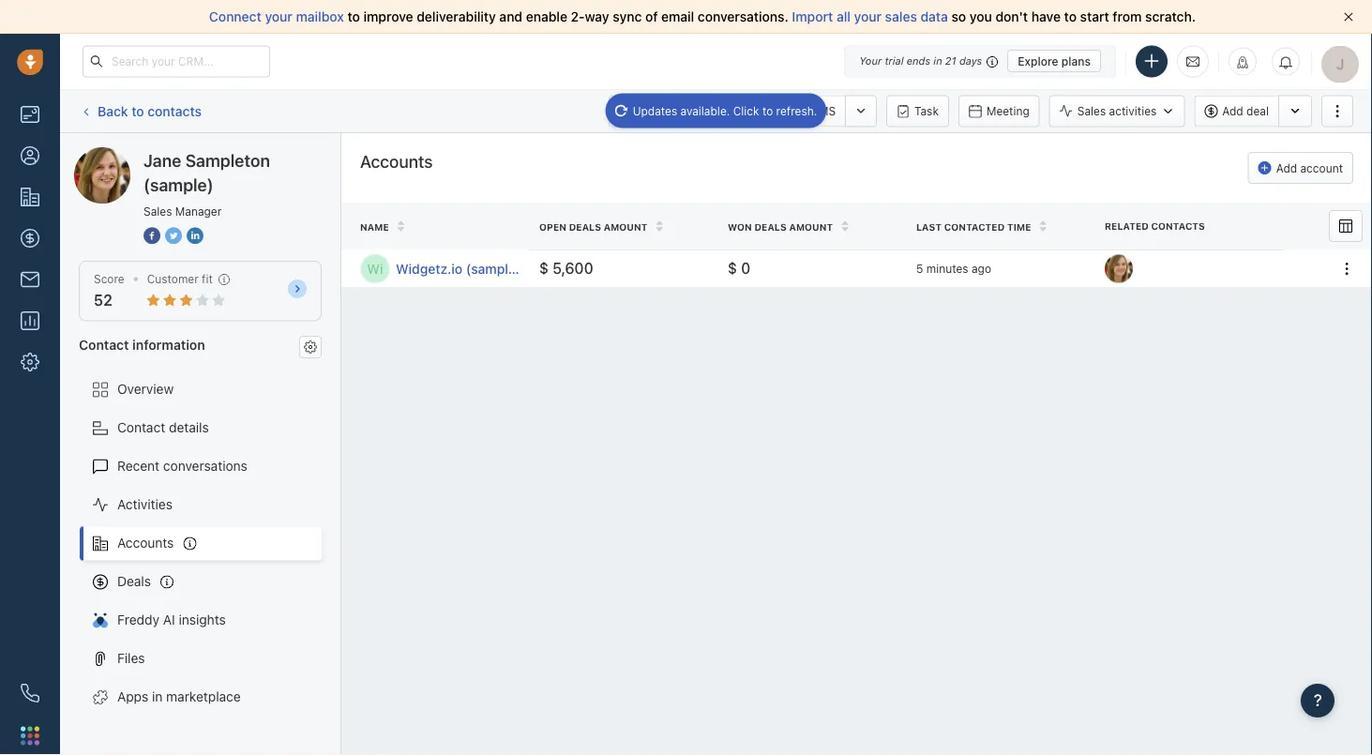 Task type: locate. For each thing, give the bounding box(es) containing it.
2 your from the left
[[855, 9, 882, 24]]

last
[[917, 221, 942, 232]]

manager
[[175, 205, 222, 218]]

close image
[[1345, 12, 1354, 22]]

deals right won
[[755, 221, 787, 232]]

sales activities button
[[1050, 95, 1195, 127], [1050, 95, 1186, 127]]

0 horizontal spatial deals
[[569, 221, 602, 232]]

(sample) up the sales manager
[[144, 175, 214, 195]]

explore plans
[[1018, 54, 1091, 68]]

freddy
[[117, 612, 160, 628]]

jane
[[112, 147, 141, 162], [144, 150, 181, 170]]

2 deals from the left
[[755, 221, 787, 232]]

sales
[[886, 9, 918, 24]]

deal
[[1247, 105, 1270, 118]]

ai
[[163, 612, 175, 628]]

phone element
[[11, 675, 49, 712]]

task
[[915, 105, 939, 118]]

add
[[1223, 105, 1244, 118], [1277, 161, 1298, 175]]

contact for contact details
[[117, 420, 165, 436]]

0 vertical spatial contact
[[79, 337, 129, 352]]

and
[[500, 9, 523, 24]]

0 vertical spatial add
[[1223, 105, 1244, 118]]

ago
[[972, 262, 992, 275]]

accounts down activities
[[117, 535, 174, 551]]

1 horizontal spatial add
[[1277, 161, 1298, 175]]

your
[[265, 9, 293, 24], [855, 9, 882, 24]]

jane down back to contacts
[[144, 150, 181, 170]]

deliverability
[[417, 9, 496, 24]]

1 vertical spatial sales
[[144, 205, 172, 218]]

$ 5,600
[[540, 259, 594, 277]]

accounts up name
[[360, 151, 433, 171]]

1 horizontal spatial amount
[[790, 221, 834, 232]]

5 minutes ago
[[917, 262, 992, 275]]

widgetz.io
[[396, 261, 463, 276]]

0 horizontal spatial $
[[540, 259, 549, 277]]

sampleton inside jane sampleton (sample)
[[186, 150, 270, 170]]

add deal
[[1223, 105, 1270, 118]]

contact up recent
[[117, 420, 165, 436]]

deals
[[569, 221, 602, 232], [755, 221, 787, 232]]

add inside add deal "button"
[[1223, 105, 1244, 118]]

amount right won
[[790, 221, 834, 232]]

1 vertical spatial accounts
[[117, 535, 174, 551]]

$
[[540, 259, 549, 277], [728, 259, 738, 277]]

52 button
[[94, 292, 112, 309]]

1 vertical spatial add
[[1277, 161, 1298, 175]]

2 vertical spatial (sample)
[[466, 261, 521, 276]]

call button
[[685, 95, 743, 127]]

add account
[[1277, 161, 1344, 175]]

all
[[837, 9, 851, 24]]

add inside add account button
[[1277, 161, 1298, 175]]

amount right the open
[[604, 221, 648, 232]]

$ for $ 0
[[728, 259, 738, 277]]

1 vertical spatial in
[[152, 689, 163, 705]]

your right all
[[855, 9, 882, 24]]

1 amount from the left
[[604, 221, 648, 232]]

deals right the open
[[569, 221, 602, 232]]

mailbox
[[296, 9, 344, 24]]

contact information
[[79, 337, 205, 352]]

to right back
[[132, 103, 144, 119]]

2 amount from the left
[[790, 221, 834, 232]]

explore plans link
[[1008, 50, 1102, 72]]

(sample) up manager
[[212, 147, 266, 162]]

1 horizontal spatial your
[[855, 9, 882, 24]]

2 $ from the left
[[728, 259, 738, 277]]

meeting button
[[959, 95, 1041, 127]]

customer fit
[[147, 273, 213, 286]]

0 horizontal spatial sales
[[144, 205, 172, 218]]

sales left activities
[[1078, 105, 1107, 118]]

won
[[728, 221, 752, 232]]

task button
[[887, 95, 950, 127]]

1 horizontal spatial jane
[[144, 150, 181, 170]]

1 horizontal spatial accounts
[[360, 151, 433, 171]]

0 vertical spatial accounts
[[360, 151, 433, 171]]

1 horizontal spatial sales
[[1078, 105, 1107, 118]]

1 $ from the left
[[540, 259, 549, 277]]

ends
[[907, 55, 931, 67]]

contacts down search your crm... text field
[[148, 103, 202, 119]]

1 deals from the left
[[569, 221, 602, 232]]

0 horizontal spatial in
[[152, 689, 163, 705]]

sms button
[[784, 95, 846, 127]]

1 horizontal spatial $
[[728, 259, 738, 277]]

1 horizontal spatial contacts
[[1152, 221, 1206, 231]]

0 vertical spatial in
[[934, 55, 943, 67]]

way
[[585, 9, 610, 24]]

your trial ends in 21 days
[[860, 55, 983, 67]]

$ left 0
[[728, 259, 738, 277]]

sampleton up manager
[[186, 150, 270, 170]]

add left deal
[[1223, 105, 1244, 118]]

1 horizontal spatial in
[[934, 55, 943, 67]]

0 horizontal spatial your
[[265, 9, 293, 24]]

in right apps at left bottom
[[152, 689, 163, 705]]

contacts
[[148, 103, 202, 119], [1152, 221, 1206, 231]]

0 horizontal spatial amount
[[604, 221, 648, 232]]

import all your sales data link
[[792, 9, 952, 24]]

0 vertical spatial contacts
[[148, 103, 202, 119]]

add for add deal
[[1223, 105, 1244, 118]]

sync
[[613, 9, 642, 24]]

data
[[921, 9, 949, 24]]

contact down 52 button
[[79, 337, 129, 352]]

contacts right related
[[1152, 221, 1206, 231]]

updates
[[633, 104, 678, 117]]

connect your mailbox link
[[209, 9, 348, 24]]

call
[[713, 105, 733, 118]]

linkedin circled image
[[187, 225, 204, 245]]

1 vertical spatial (sample)
[[144, 175, 214, 195]]

email image
[[1187, 54, 1200, 69]]

Search your CRM... text field
[[83, 46, 270, 77]]

details
[[169, 420, 209, 436]]

you
[[970, 9, 993, 24]]

(sample)
[[212, 147, 266, 162], [144, 175, 214, 195], [466, 261, 521, 276]]

accounts
[[360, 151, 433, 171], [117, 535, 174, 551]]

trial
[[885, 55, 904, 67]]

jane down back
[[112, 147, 141, 162]]

0 horizontal spatial contacts
[[148, 103, 202, 119]]

enable
[[526, 9, 568, 24]]

0 horizontal spatial add
[[1223, 105, 1244, 118]]

amount for open deals amount
[[604, 221, 648, 232]]

0 vertical spatial (sample)
[[212, 147, 266, 162]]

$ left 5,600
[[540, 259, 549, 277]]

jane sampleton (sample)
[[112, 147, 266, 162], [144, 150, 270, 195]]

widgetz.io (sample) link
[[396, 259, 521, 278]]

updates available. click to refresh. link
[[606, 93, 827, 128]]

jane sampleton (sample) up the sales manager
[[112, 147, 266, 162]]

deals
[[117, 574, 151, 589]]

1 vertical spatial contact
[[117, 420, 165, 436]]

$ for $ 5,600
[[540, 259, 549, 277]]

your left the mailbox at the left of the page
[[265, 9, 293, 24]]

1 horizontal spatial deals
[[755, 221, 787, 232]]

(sample) right widgetz.io
[[466, 261, 521, 276]]

contact
[[79, 337, 129, 352], [117, 420, 165, 436]]

widgetz.io (sample)
[[396, 261, 521, 276]]

in left 21
[[934, 55, 943, 67]]

add for add account
[[1277, 161, 1298, 175]]

1 your from the left
[[265, 9, 293, 24]]

add account button
[[1249, 152, 1354, 184]]

information
[[132, 337, 205, 352]]

won deals amount
[[728, 221, 834, 232]]

sales up facebook circled icon
[[144, 205, 172, 218]]

0 vertical spatial sales
[[1078, 105, 1107, 118]]

add left account
[[1277, 161, 1298, 175]]

amount
[[604, 221, 648, 232], [790, 221, 834, 232]]



Task type: describe. For each thing, give the bounding box(es) containing it.
fit
[[202, 273, 213, 286]]

related contacts
[[1105, 221, 1206, 231]]

mng settings image
[[304, 340, 317, 354]]

$ 0
[[728, 259, 751, 277]]

wi button
[[360, 254, 390, 284]]

so
[[952, 9, 967, 24]]

marketplace
[[166, 689, 241, 705]]

plans
[[1062, 54, 1091, 68]]

connect
[[209, 9, 262, 24]]

import
[[792, 9, 834, 24]]

0 horizontal spatial accounts
[[117, 535, 174, 551]]

email button
[[609, 95, 676, 127]]

0 horizontal spatial jane
[[112, 147, 141, 162]]

updates available. click to refresh.
[[633, 104, 818, 117]]

back to contacts
[[98, 103, 202, 119]]

call link
[[685, 95, 743, 127]]

email
[[662, 9, 695, 24]]

deals for open
[[569, 221, 602, 232]]

days
[[960, 55, 983, 67]]

sampleton down back to contacts
[[144, 147, 209, 162]]

conversations.
[[698, 9, 789, 24]]

start
[[1081, 9, 1110, 24]]

from
[[1113, 9, 1143, 24]]

wi
[[367, 261, 383, 276]]

activities
[[117, 497, 173, 512]]

activities
[[1110, 105, 1157, 118]]

email
[[637, 105, 665, 118]]

amount for won deals amount
[[790, 221, 834, 232]]

meeting
[[987, 105, 1030, 118]]

don't
[[996, 9, 1029, 24]]

score
[[94, 273, 125, 286]]

back
[[98, 103, 128, 119]]

21
[[946, 55, 957, 67]]

refresh.
[[777, 104, 818, 117]]

deals for won
[[755, 221, 787, 232]]

of
[[646, 9, 658, 24]]

sales for sales manager
[[144, 205, 172, 218]]

freshworks switcher image
[[21, 727, 39, 745]]

5
[[917, 262, 924, 275]]

5,600
[[553, 259, 594, 277]]

account
[[1301, 161, 1344, 175]]

open deals amount
[[540, 221, 648, 232]]

sms
[[812, 105, 836, 118]]

overview
[[117, 382, 174, 397]]

contact details
[[117, 420, 209, 436]]

contact for contact information
[[79, 337, 129, 352]]

your
[[860, 55, 882, 67]]

facebook circled image
[[144, 225, 160, 245]]

explore
[[1018, 54, 1059, 68]]

sales for sales activities
[[1078, 105, 1107, 118]]

add deal button
[[1195, 95, 1279, 127]]

minutes
[[927, 262, 969, 275]]

insights
[[179, 612, 226, 628]]

scratch.
[[1146, 9, 1197, 24]]

2-
[[571, 9, 585, 24]]

related
[[1105, 221, 1149, 231]]

to right the mailbox at the left of the page
[[348, 9, 360, 24]]

0
[[741, 259, 751, 277]]

to left start
[[1065, 9, 1077, 24]]

back to contacts link
[[79, 96, 203, 126]]

conversations
[[163, 459, 248, 474]]

phone image
[[21, 684, 39, 703]]

recent
[[117, 459, 160, 474]]

files
[[117, 651, 145, 666]]

last contacted time
[[917, 221, 1032, 232]]

open
[[540, 221, 567, 232]]

click
[[734, 104, 760, 117]]

available.
[[681, 104, 730, 117]]

sales manager
[[144, 205, 222, 218]]

apps
[[117, 689, 149, 705]]

contacted
[[945, 221, 1005, 232]]

jane sampleton (sample) up manager
[[144, 150, 270, 195]]

freddy ai insights
[[117, 612, 226, 628]]

customer
[[147, 273, 199, 286]]

1 vertical spatial contacts
[[1152, 221, 1206, 231]]

twitter circled image
[[165, 225, 182, 245]]

(sample) inside jane sampleton (sample)
[[144, 175, 214, 195]]

name
[[360, 221, 389, 232]]

sales activities
[[1078, 105, 1157, 118]]

apps in marketplace
[[117, 689, 241, 705]]

score 52
[[94, 273, 125, 309]]

improve
[[364, 9, 414, 24]]

connect your mailbox to improve deliverability and enable 2-way sync of email conversations. import all your sales data so you don't have to start from scratch.
[[209, 9, 1197, 24]]

to right click
[[763, 104, 774, 117]]

jane inside jane sampleton (sample)
[[144, 150, 181, 170]]



Task type: vqa. For each thing, say whether or not it's contained in the screenshot.
1st $ from the left
yes



